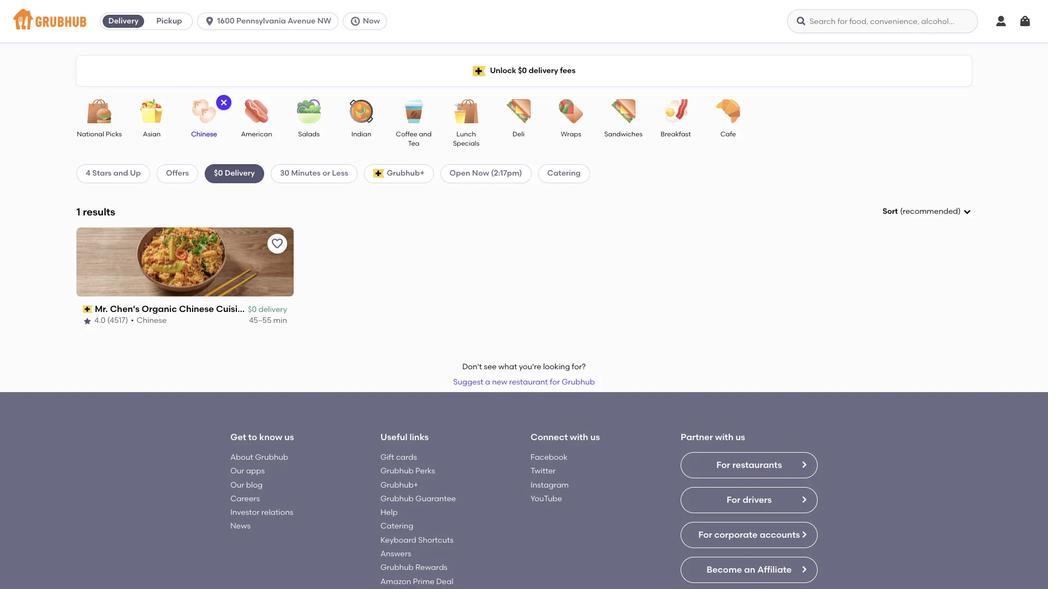 Task type: describe. For each thing, give the bounding box(es) containing it.
nw
[[317, 16, 331, 26]]

delivery button
[[101, 13, 146, 30]]

prime
[[413, 577, 435, 587]]

help link
[[381, 508, 398, 518]]

grubhub inside button
[[562, 378, 595, 387]]

none field inside "1 results" main content
[[883, 206, 972, 217]]

for for for corporate accounts
[[699, 530, 712, 540]]

Search for food, convenience, alcohol... search field
[[787, 9, 978, 33]]

grubhub down answers link
[[381, 564, 414, 573]]

facebook link
[[531, 453, 568, 462]]

national picks image
[[80, 99, 118, 123]]

our apps link
[[230, 467, 265, 476]]

shortcuts
[[418, 536, 454, 545]]

$0 delivery
[[248, 305, 287, 315]]

picks
[[106, 130, 122, 138]]

about grubhub link
[[230, 453, 288, 462]]

gift cards link
[[381, 453, 417, 462]]

less
[[332, 169, 348, 178]]

star icon image
[[83, 317, 92, 326]]

delivery inside button
[[108, 16, 139, 26]]

grubhub perks link
[[381, 467, 435, 476]]

for restaurants
[[717, 460, 782, 471]]

looking
[[543, 363, 570, 372]]

mr. chen's organic chinese cuisine
[[95, 304, 248, 314]]

1 results
[[76, 206, 115, 218]]

0 vertical spatial chinese
[[191, 130, 217, 138]]

news link
[[230, 522, 251, 531]]

grubhub down gift cards link
[[381, 467, 414, 476]]

catering inside gift cards grubhub perks grubhub+ grubhub guarantee help catering keyboard shortcuts answers grubhub rewards amazon prime deal
[[381, 522, 414, 531]]

investor relations link
[[230, 508, 293, 518]]

drivers
[[743, 495, 772, 506]]

$0 delivery
[[214, 169, 255, 178]]

grubhub plus flag logo image for unlock $0 delivery fees
[[473, 66, 486, 76]]

svg image inside now button
[[350, 16, 361, 27]]

salads image
[[290, 99, 328, 123]]

1 results main content
[[0, 43, 1048, 590]]

news
[[230, 522, 251, 531]]

facebook twitter instagram youtube
[[531, 453, 569, 504]]

offers
[[166, 169, 189, 178]]

right image for for corporate accounts
[[800, 531, 809, 539]]

0 vertical spatial grubhub+
[[387, 169, 425, 178]]

to
[[248, 433, 257, 443]]

restaurants
[[733, 460, 782, 471]]

for corporate accounts
[[699, 530, 800, 540]]

careers
[[230, 495, 260, 504]]

instagram link
[[531, 481, 569, 490]]

up
[[130, 169, 141, 178]]

mr. chen's organic chinese cuisine logo image
[[76, 228, 294, 297]]

american image
[[238, 99, 276, 123]]

what
[[499, 363, 517, 372]]

links
[[410, 433, 429, 443]]

become an affiliate link
[[681, 557, 818, 584]]

min
[[273, 316, 287, 326]]

4 stars and up
[[86, 169, 141, 178]]

1600
[[217, 16, 235, 26]]

right image for for drivers
[[800, 496, 809, 504]]

open now (2:17pm)
[[450, 169, 522, 178]]

you're
[[519, 363, 541, 372]]

affiliate
[[758, 565, 792, 575]]

lunch specials
[[453, 130, 480, 148]]

about grubhub our apps our blog careers investor relations news
[[230, 453, 293, 531]]

2 our from the top
[[230, 481, 244, 490]]

1 our from the top
[[230, 467, 244, 476]]

2 vertical spatial chinese
[[137, 316, 167, 326]]

indian image
[[342, 99, 381, 123]]

1 us from the left
[[284, 433, 294, 443]]

youtube link
[[531, 495, 562, 504]]

breakfast
[[661, 130, 691, 138]]

for?
[[572, 363, 586, 372]]

1600 pennsylvania avenue nw button
[[197, 13, 343, 30]]

sandwiches
[[604, 130, 643, 138]]

with for connect
[[570, 433, 588, 443]]

become
[[707, 565, 742, 575]]

sandwiches image
[[604, 99, 643, 123]]

0 horizontal spatial and
[[113, 169, 128, 178]]

national picks
[[77, 130, 122, 138]]

suggest
[[453, 378, 483, 387]]

help
[[381, 508, 398, 518]]

subscription pass image
[[83, 306, 93, 313]]

)
[[958, 207, 961, 216]]

pennsylvania
[[236, 16, 286, 26]]

organic
[[142, 304, 177, 314]]

become an affiliate
[[707, 565, 792, 575]]

0 vertical spatial delivery
[[529, 66, 558, 75]]

grubhub down grubhub+ link
[[381, 495, 414, 504]]

30 minutes or less
[[280, 169, 348, 178]]

corporate
[[715, 530, 758, 540]]

0 horizontal spatial delivery
[[259, 305, 287, 315]]

sort ( recommended )
[[883, 207, 961, 216]]

instagram
[[531, 481, 569, 490]]

for corporate accounts link
[[681, 522, 818, 549]]

us for partner with us
[[736, 433, 745, 443]]

stars
[[92, 169, 112, 178]]

chinese image
[[185, 99, 223, 123]]

get to know us
[[230, 433, 294, 443]]

for restaurants link
[[681, 453, 818, 479]]

•
[[131, 316, 134, 326]]

for for for drivers
[[727, 495, 741, 506]]

coffee
[[396, 130, 418, 138]]

suggest a new restaurant for grubhub button
[[448, 373, 600, 393]]

deal
[[436, 577, 453, 587]]

grubhub guarantee link
[[381, 495, 456, 504]]

save this restaurant button
[[268, 234, 287, 254]]

gift cards grubhub perks grubhub+ grubhub guarantee help catering keyboard shortcuts answers grubhub rewards amazon prime deal
[[381, 453, 456, 587]]



Task type: locate. For each thing, give the bounding box(es) containing it.
indian
[[351, 130, 371, 138]]

suggest a new restaurant for grubhub
[[453, 378, 595, 387]]

catering link
[[381, 522, 414, 531]]

2 right image from the top
[[800, 531, 809, 539]]

deli
[[513, 130, 525, 138]]

$0 right offers
[[214, 169, 223, 178]]

accounts
[[760, 530, 800, 540]]

1 horizontal spatial $0
[[248, 305, 257, 315]]

catering
[[547, 169, 581, 178], [381, 522, 414, 531]]

grubhub inside about grubhub our apps our blog careers investor relations news
[[255, 453, 288, 462]]

2 vertical spatial $0
[[248, 305, 257, 315]]

1 vertical spatial and
[[113, 169, 128, 178]]

grubhub plus flag logo image right less
[[374, 170, 385, 178]]

cards
[[396, 453, 417, 462]]

1 vertical spatial now
[[472, 169, 489, 178]]

rewards
[[416, 564, 448, 573]]

2 horizontal spatial $0
[[518, 66, 527, 75]]

right image right affiliate
[[800, 566, 809, 574]]

useful
[[381, 433, 408, 443]]

none field containing sort
[[883, 206, 972, 217]]

grubhub down for?
[[562, 378, 595, 387]]

now right open
[[472, 169, 489, 178]]

catering down wraps
[[547, 169, 581, 178]]

1 vertical spatial delivery
[[259, 305, 287, 315]]

cuisine
[[216, 304, 248, 314]]

delivery down american
[[225, 169, 255, 178]]

grubhub+ down grubhub perks link
[[381, 481, 418, 490]]

0 vertical spatial and
[[419, 130, 432, 138]]

right image
[[800, 461, 809, 470], [800, 531, 809, 539]]

svg image inside 1600 pennsylvania avenue nw button
[[204, 16, 215, 27]]

know
[[259, 433, 282, 443]]

1 vertical spatial catering
[[381, 522, 414, 531]]

and inside coffee and tea
[[419, 130, 432, 138]]

coffee and tea image
[[395, 99, 433, 123]]

grubhub rewards link
[[381, 564, 448, 573]]

0 vertical spatial now
[[363, 16, 380, 26]]

for left the corporate
[[699, 530, 712, 540]]

1
[[76, 206, 80, 218]]

1 vertical spatial our
[[230, 481, 244, 490]]

or
[[323, 169, 330, 178]]

now inside button
[[363, 16, 380, 26]]

0 vertical spatial right image
[[800, 496, 809, 504]]

blog
[[246, 481, 263, 490]]

us for connect with us
[[590, 433, 600, 443]]

0 horizontal spatial catering
[[381, 522, 414, 531]]

connect
[[531, 433, 568, 443]]

1 with from the left
[[570, 433, 588, 443]]

main navigation navigation
[[0, 0, 1048, 43]]

and left up
[[113, 169, 128, 178]]

(
[[900, 207, 903, 216]]

pickup button
[[146, 13, 192, 30]]

our down about
[[230, 467, 244, 476]]

apps
[[246, 467, 265, 476]]

chinese down organic
[[137, 316, 167, 326]]

answers link
[[381, 550, 411, 559]]

guarantee
[[416, 495, 456, 504]]

grubhub plus flag logo image
[[473, 66, 486, 76], [374, 170, 385, 178]]

specials
[[453, 140, 480, 148]]

for left drivers
[[727, 495, 741, 506]]

open
[[450, 169, 470, 178]]

1 vertical spatial for
[[727, 495, 741, 506]]

(2:17pm)
[[491, 169, 522, 178]]

for inside 'link'
[[699, 530, 712, 540]]

None field
[[883, 206, 972, 217]]

delivery
[[108, 16, 139, 26], [225, 169, 255, 178]]

1 vertical spatial right image
[[800, 566, 809, 574]]

0 horizontal spatial delivery
[[108, 16, 139, 26]]

restaurant
[[509, 378, 548, 387]]

tea
[[408, 140, 420, 148]]

grubhub plus flag logo image left unlock
[[473, 66, 486, 76]]

twitter
[[531, 467, 556, 476]]

asian image
[[133, 99, 171, 123]]

1 right image from the top
[[800, 496, 809, 504]]

1 horizontal spatial delivery
[[529, 66, 558, 75]]

delivery left the pickup
[[108, 16, 139, 26]]

0 vertical spatial delivery
[[108, 16, 139, 26]]

0 vertical spatial $0
[[518, 66, 527, 75]]

cafe image
[[709, 99, 748, 123]]

0 horizontal spatial now
[[363, 16, 380, 26]]

and up tea on the top left of the page
[[419, 130, 432, 138]]

careers link
[[230, 495, 260, 504]]

1 horizontal spatial now
[[472, 169, 489, 178]]

catering up keyboard
[[381, 522, 414, 531]]

gift
[[381, 453, 394, 462]]

new
[[492, 378, 508, 387]]

2 us from the left
[[590, 433, 600, 443]]

1 vertical spatial $0
[[214, 169, 223, 178]]

0 vertical spatial grubhub plus flag logo image
[[473, 66, 486, 76]]

45–55 min
[[249, 316, 287, 326]]

right image for become an affiliate
[[800, 566, 809, 574]]

for down partner with us
[[717, 460, 730, 471]]

now inside "1 results" main content
[[472, 169, 489, 178]]

our up careers link
[[230, 481, 244, 490]]

0 vertical spatial our
[[230, 467, 244, 476]]

save this restaurant image
[[271, 237, 284, 251]]

keyboard
[[381, 536, 416, 545]]

connect with us
[[531, 433, 600, 443]]

0 vertical spatial catering
[[547, 169, 581, 178]]

grubhub down know
[[255, 453, 288, 462]]

delivery up "45–55 min"
[[259, 305, 287, 315]]

3 us from the left
[[736, 433, 745, 443]]

1 horizontal spatial delivery
[[225, 169, 255, 178]]

wraps image
[[552, 99, 590, 123]]

chen's
[[110, 304, 140, 314]]

don't see what you're looking for?
[[462, 363, 586, 372]]

for drivers link
[[681, 488, 818, 514]]

1 vertical spatial right image
[[800, 531, 809, 539]]

4
[[86, 169, 90, 178]]

with right partner
[[715, 433, 734, 443]]

0 vertical spatial right image
[[800, 461, 809, 470]]

$0 for $0 delivery
[[248, 305, 257, 315]]

1 vertical spatial grubhub plus flag logo image
[[374, 170, 385, 178]]

chinese down the chinese image
[[191, 130, 217, 138]]

us up for restaurants at the right bottom of page
[[736, 433, 745, 443]]

for for for restaurants
[[717, 460, 730, 471]]

us right connect
[[590, 433, 600, 443]]

1 horizontal spatial us
[[590, 433, 600, 443]]

0 horizontal spatial us
[[284, 433, 294, 443]]

grubhub+ down tea on the top left of the page
[[387, 169, 425, 178]]

1 horizontal spatial grubhub plus flag logo image
[[473, 66, 486, 76]]

american
[[241, 130, 272, 138]]

right image inside become an affiliate link
[[800, 566, 809, 574]]

grubhub
[[562, 378, 595, 387], [255, 453, 288, 462], [381, 467, 414, 476], [381, 495, 414, 504], [381, 564, 414, 573]]

grubhub plus flag logo image for grubhub+
[[374, 170, 385, 178]]

0 vertical spatial for
[[717, 460, 730, 471]]

1 right image from the top
[[800, 461, 809, 470]]

now right nw
[[363, 16, 380, 26]]

right image inside for restaurants link
[[800, 461, 809, 470]]

delivery left fees
[[529, 66, 558, 75]]

delivery inside "1 results" main content
[[225, 169, 255, 178]]

45–55
[[249, 316, 272, 326]]

2 horizontal spatial us
[[736, 433, 745, 443]]

0 horizontal spatial $0
[[214, 169, 223, 178]]

1600 pennsylvania avenue nw
[[217, 16, 331, 26]]

asian
[[143, 130, 161, 138]]

2 right image from the top
[[800, 566, 809, 574]]

right image inside for drivers link
[[800, 496, 809, 504]]

1 horizontal spatial and
[[419, 130, 432, 138]]

delivery
[[529, 66, 558, 75], [259, 305, 287, 315]]

0 horizontal spatial with
[[570, 433, 588, 443]]

2 vertical spatial for
[[699, 530, 712, 540]]

right image for for restaurants
[[800, 461, 809, 470]]

$0 up 45–55
[[248, 305, 257, 315]]

unlock $0 delivery fees
[[490, 66, 576, 75]]

perks
[[416, 467, 435, 476]]

unlock
[[490, 66, 516, 75]]

get
[[230, 433, 246, 443]]

with right connect
[[570, 433, 588, 443]]

salads
[[298, 130, 320, 138]]

amazon prime deal link
[[381, 577, 453, 587]]

svg image
[[1019, 15, 1032, 28], [204, 16, 215, 27], [350, 16, 361, 27], [796, 16, 807, 27], [219, 98, 228, 107], [963, 208, 972, 216]]

$0 right unlock
[[518, 66, 527, 75]]

now
[[363, 16, 380, 26], [472, 169, 489, 178]]

1 vertical spatial chinese
[[179, 304, 214, 314]]

lunch
[[457, 130, 476, 138]]

right image up accounts
[[800, 496, 809, 504]]

relations
[[261, 508, 293, 518]]

chinese left 'cuisine'
[[179, 304, 214, 314]]

with for partner
[[715, 433, 734, 443]]

lunch specials image
[[447, 99, 485, 123]]

1 horizontal spatial catering
[[547, 169, 581, 178]]

4.0 (4517)
[[94, 316, 128, 326]]

svg image
[[995, 15, 1008, 28]]

us right know
[[284, 433, 294, 443]]

for drivers
[[727, 495, 772, 506]]

chinese
[[191, 130, 217, 138], [179, 304, 214, 314], [137, 316, 167, 326]]

deli image
[[500, 99, 538, 123]]

our blog link
[[230, 481, 263, 490]]

grubhub+ inside gift cards grubhub perks grubhub+ grubhub guarantee help catering keyboard shortcuts answers grubhub rewards amazon prime deal
[[381, 481, 418, 490]]

amazon
[[381, 577, 411, 587]]

twitter link
[[531, 467, 556, 476]]

breakfast image
[[657, 99, 695, 123]]

2 with from the left
[[715, 433, 734, 443]]

minutes
[[291, 169, 321, 178]]

an
[[744, 565, 756, 575]]

answers
[[381, 550, 411, 559]]

mr.
[[95, 304, 108, 314]]

youtube
[[531, 495, 562, 504]]

1 horizontal spatial with
[[715, 433, 734, 443]]

$0 for $0 delivery
[[214, 169, 223, 178]]

right image
[[800, 496, 809, 504], [800, 566, 809, 574]]

1 vertical spatial grubhub+
[[381, 481, 418, 490]]

4.0
[[94, 316, 105, 326]]

0 horizontal spatial grubhub plus flag logo image
[[374, 170, 385, 178]]

(4517)
[[107, 316, 128, 326]]

1 vertical spatial delivery
[[225, 169, 255, 178]]

partner with us
[[681, 433, 745, 443]]

right image inside for corporate accounts 'link'
[[800, 531, 809, 539]]

our
[[230, 467, 244, 476], [230, 481, 244, 490]]



Task type: vqa. For each thing, say whether or not it's contained in the screenshot.
middle "Indian"
no



